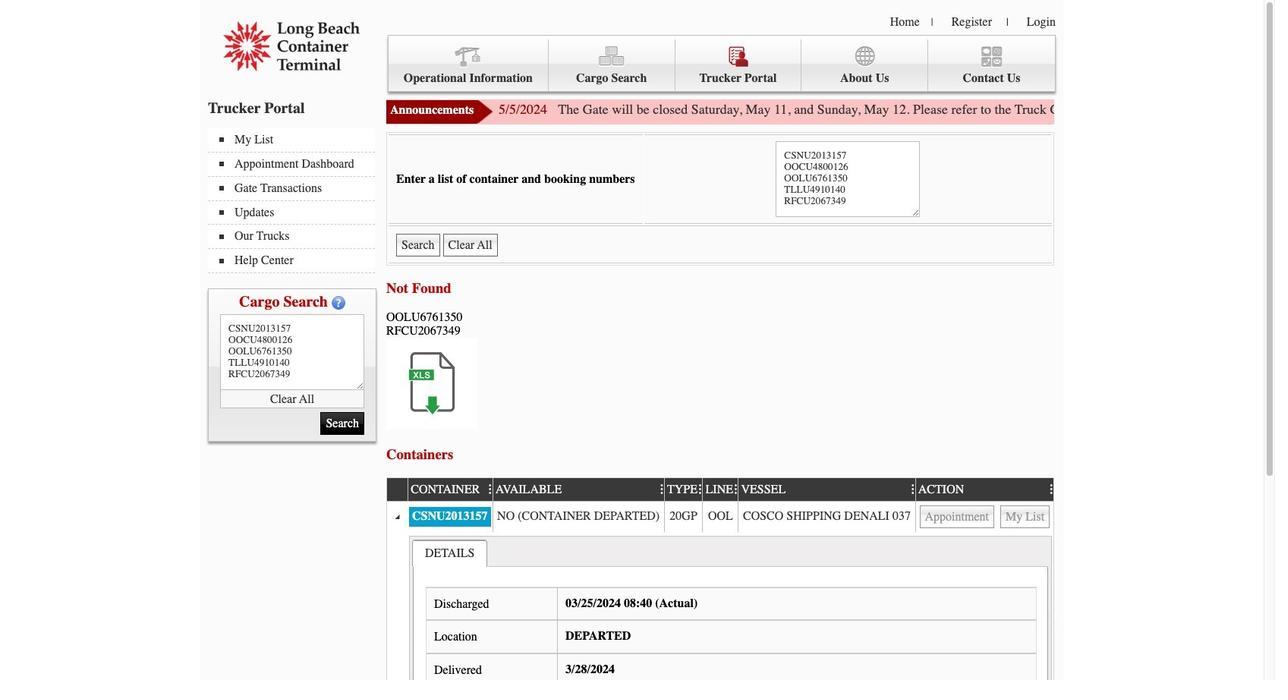 Task type: describe. For each thing, give the bounding box(es) containing it.
1 row from the top
[[387, 477, 1061, 502]]

3 row from the top
[[387, 532, 1054, 680]]

tab inside row
[[412, 540, 488, 567]]

2 row from the top
[[387, 502, 1054, 532]]

1 vertical spatial menu bar
[[208, 128, 383, 273]]

tab list inside row
[[412, 540, 488, 567]]

column header inside row
[[387, 478, 408, 502]]

line edit column settings image
[[731, 484, 738, 496]]

type edit column settings image
[[695, 484, 703, 496]]



Task type: locate. For each thing, give the bounding box(es) containing it.
tree grid
[[387, 477, 1061, 680]]

action edit column settings image
[[1046, 484, 1054, 496]]

Enter container numbers and/ or booking numbers. Press ESC to reset input box text field
[[776, 141, 921, 217]]

0 vertical spatial menu bar
[[388, 35, 1056, 92]]

cell
[[387, 502, 408, 532], [408, 502, 492, 532], [492, 502, 664, 532], [664, 502, 703, 532], [703, 502, 738, 532], [738, 502, 915, 532], [915, 502, 1054, 532], [387, 532, 408, 680], [408, 532, 1054, 680]]

None submit
[[396, 234, 440, 257], [321, 412, 364, 435], [396, 234, 440, 257], [321, 412, 364, 435]]

column header
[[387, 478, 408, 502]]

row
[[387, 477, 1061, 502], [387, 502, 1054, 532], [387, 532, 1054, 680]]

None button
[[443, 234, 498, 257], [920, 506, 995, 528], [1001, 506, 1050, 528], [443, 234, 498, 257], [920, 506, 995, 528], [1001, 506, 1050, 528]]

1 horizontal spatial menu bar
[[388, 35, 1056, 92]]

tab list
[[412, 540, 488, 567]]

row group
[[387, 502, 1054, 680]]

vessel edit column settings image
[[908, 484, 915, 496]]

container edit column settings image
[[485, 484, 492, 496]]

Enter container numbers and/ or booking numbers.  text field
[[220, 314, 364, 390]]

available edit column settings image
[[656, 484, 664, 496]]

0 horizontal spatial menu bar
[[208, 128, 383, 273]]

tab
[[412, 540, 488, 567]]

menu bar
[[388, 35, 1056, 92], [208, 128, 383, 273]]



